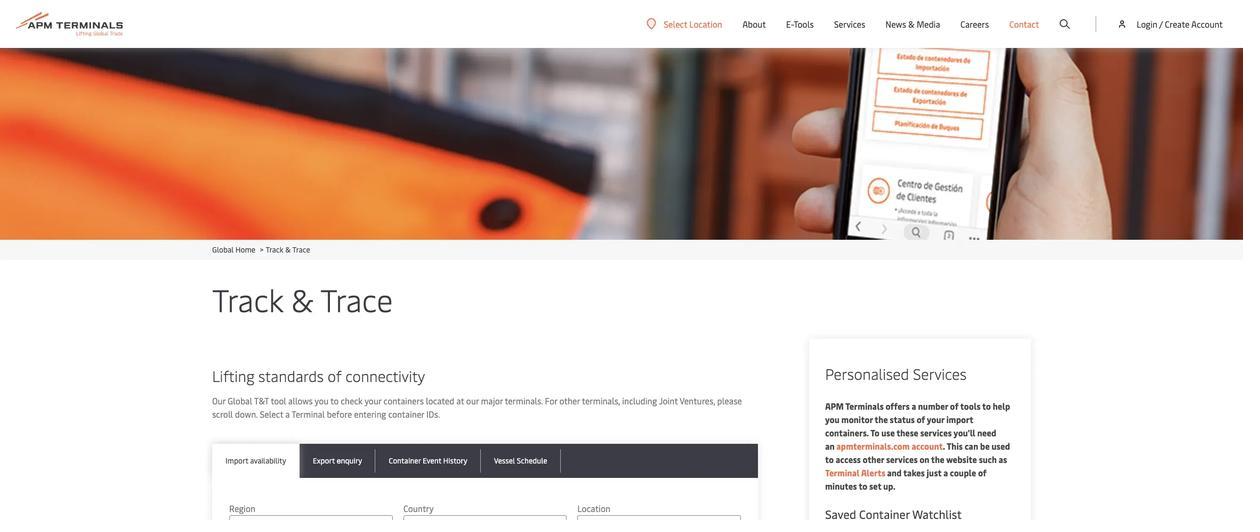 Task type: describe. For each thing, give the bounding box(es) containing it.
scroll
[[212, 408, 233, 420]]

region
[[229, 503, 255, 514]]

services button
[[834, 0, 865, 48]]

tool
[[271, 395, 286, 407]]

apmterminals.com
[[837, 440, 910, 452]]

1 horizontal spatial trace
[[320, 278, 393, 320]]

terminals
[[846, 400, 884, 412]]

of up check
[[328, 366, 342, 386]]

terminals,
[[582, 395, 620, 407]]

need
[[977, 427, 997, 439]]

and
[[887, 467, 902, 479]]

news & media
[[886, 18, 940, 30]]

login / create account link
[[1117, 0, 1223, 48]]

terminal inside . this can be used to access other services on the website such as terminal alerts
[[825, 467, 860, 479]]

global inside our global t&t tool allows you to check your containers located at our major terminals. for other terminals, including joint ventures, please scroll down. select a terminal before entering container ids.
[[228, 395, 252, 407]]

import availability button
[[212, 444, 299, 478]]

to inside . this can be used to access other services on the website such as terminal alerts
[[825, 454, 834, 465]]

t&t
[[254, 395, 269, 407]]

e-tools button
[[786, 0, 814, 48]]

number
[[918, 400, 948, 412]]

/
[[1159, 18, 1163, 30]]

this
[[947, 440, 963, 452]]

select location button
[[647, 18, 722, 30]]

media
[[917, 18, 940, 30]]

a inside our global t&t tool allows you to check your containers located at our major terminals. for other terminals, including joint ventures, please scroll down. select a terminal before entering container ids.
[[285, 408, 290, 420]]

set
[[869, 480, 882, 492]]

such
[[979, 454, 997, 465]]

container event history
[[389, 456, 467, 466]]

еnquiry
[[337, 456, 362, 466]]

an
[[825, 440, 835, 452]]

0 vertical spatial global
[[212, 245, 234, 255]]

account
[[912, 440, 943, 452]]

at
[[457, 395, 464, 407]]

0 horizontal spatial trace
[[292, 245, 310, 255]]

the inside apm terminals offers a number of tools to help you monitor the status of your import containers. to use these services you'll need an
[[875, 414, 888, 425]]

your inside apm terminals offers a number of tools to help you monitor the status of your import containers. to use these services you'll need an
[[927, 414, 945, 425]]

of down the number
[[917, 414, 925, 425]]

of inside the and takes just a couple of minutes to set up.
[[978, 467, 987, 479]]

apm terminals offers a number of tools to help you monitor the status of your import containers. to use these services you'll need an
[[825, 400, 1010, 452]]

to inside our global t&t tool allows you to check your containers located at our major terminals. for other terminals, including joint ventures, please scroll down. select a terminal before entering container ids.
[[331, 395, 339, 407]]

& for track
[[291, 278, 314, 320]]

tools
[[960, 400, 981, 412]]

select location
[[664, 18, 722, 30]]

personalised
[[825, 364, 909, 384]]

create
[[1165, 18, 1190, 30]]

apmterminals.com account
[[835, 440, 943, 452]]

containers
[[384, 395, 424, 407]]

careers
[[961, 18, 989, 30]]

history
[[443, 456, 467, 466]]

country
[[403, 503, 434, 514]]

lifting
[[212, 366, 255, 386]]

your inside our global t&t tool allows you to check your containers located at our major terminals. for other terminals, including joint ventures, please scroll down. select a terminal before entering container ids.
[[365, 395, 382, 407]]

personalised services
[[825, 364, 967, 384]]

about button
[[743, 0, 766, 48]]

vessel schedule button
[[481, 444, 561, 478]]

to inside the and takes just a couple of minutes to set up.
[[859, 480, 868, 492]]

import
[[226, 456, 248, 466]]

news & media button
[[886, 0, 940, 48]]

standards
[[258, 366, 324, 386]]

import availability
[[226, 456, 286, 466]]

you inside our global t&t tool allows you to check your containers located at our major terminals. for other terminals, including joint ventures, please scroll down. select a terminal before entering container ids.
[[315, 395, 329, 407]]

other inside . this can be used to access other services on the website such as terminal alerts
[[863, 454, 884, 465]]

news
[[886, 18, 906, 30]]

export
[[313, 456, 335, 466]]

including
[[622, 395, 657, 407]]

export еnquiry button
[[299, 444, 375, 478]]

joint
[[659, 395, 678, 407]]

and takes just a couple of minutes to set up.
[[825, 467, 987, 492]]

located
[[426, 395, 454, 407]]

ventures,
[[680, 395, 715, 407]]

to inside apm terminals offers a number of tools to help you monitor the status of your import containers. to use these services you'll need an
[[982, 400, 991, 412]]

other inside our global t&t tool allows you to check your containers located at our major terminals. for other terminals, including joint ventures, please scroll down. select a terminal before entering container ids.
[[560, 395, 580, 407]]

login / create account
[[1137, 18, 1223, 30]]

connectivity
[[345, 366, 425, 386]]

0 vertical spatial services
[[834, 18, 865, 30]]

major
[[481, 395, 503, 407]]

alerts
[[861, 467, 886, 479]]



Task type: locate. For each thing, give the bounding box(es) containing it.
0 horizontal spatial terminal
[[292, 408, 325, 420]]

&
[[908, 18, 915, 30], [285, 245, 291, 255], [291, 278, 314, 320]]

0 horizontal spatial other
[[560, 395, 580, 407]]

you inside apm terminals offers a number of tools to help you monitor the status of your import containers. to use these services you'll need an
[[825, 414, 840, 425]]

offers
[[886, 400, 910, 412]]

of down 'such'
[[978, 467, 987, 479]]

1 vertical spatial location
[[578, 503, 610, 514]]

0 horizontal spatial services
[[886, 454, 918, 465]]

1 horizontal spatial you
[[825, 414, 840, 425]]

1 horizontal spatial services
[[920, 427, 952, 439]]

apm
[[825, 400, 844, 412]]

0 horizontal spatial a
[[285, 408, 290, 420]]

other up alerts
[[863, 454, 884, 465]]

account
[[1192, 18, 1223, 30]]

website
[[946, 454, 977, 465]]

& inside popup button
[[908, 18, 915, 30]]

0 vertical spatial services
[[920, 427, 952, 439]]

global home > track & trace
[[212, 245, 310, 255]]

0 horizontal spatial location
[[578, 503, 610, 514]]

your up 'entering'
[[365, 395, 382, 407]]

track down home
[[212, 278, 283, 320]]

tab list containing import availability
[[212, 444, 758, 478]]

the right the on at the right bottom
[[931, 454, 945, 465]]

0 horizontal spatial your
[[365, 395, 382, 407]]

2 horizontal spatial a
[[944, 467, 948, 479]]

used
[[992, 440, 1010, 452]]

as
[[999, 454, 1007, 465]]

1 vertical spatial select
[[260, 408, 283, 420]]

to left help
[[982, 400, 991, 412]]

up.
[[883, 480, 896, 492]]

you down "apm"
[[825, 414, 840, 425]]

container
[[389, 456, 421, 466]]

0 vertical spatial the
[[875, 414, 888, 425]]

apmterminals.com account link
[[835, 440, 943, 452]]

global up down. on the left bottom
[[228, 395, 252, 407]]

location
[[689, 18, 722, 30], [578, 503, 610, 514]]

1 horizontal spatial terminal
[[825, 467, 860, 479]]

1 vertical spatial services
[[886, 454, 918, 465]]

0 horizontal spatial services
[[834, 18, 865, 30]]

to up before
[[331, 395, 339, 407]]

0 vertical spatial location
[[689, 18, 722, 30]]

2 vertical spatial &
[[291, 278, 314, 320]]

a for tools
[[912, 400, 916, 412]]

contact button
[[1009, 0, 1039, 48]]

0 vertical spatial track
[[266, 245, 284, 255]]

tt image
[[0, 48, 1243, 240]]

services up and
[[886, 454, 918, 465]]

a down tool
[[285, 408, 290, 420]]

use
[[882, 427, 895, 439]]

services up .
[[920, 427, 952, 439]]

contact
[[1009, 18, 1039, 30]]

1 vertical spatial &
[[285, 245, 291, 255]]

a right the offers
[[912, 400, 916, 412]]

tab list
[[212, 444, 758, 478]]

2 horizontal spatial &
[[908, 18, 915, 30]]

schedule
[[517, 456, 547, 466]]

down.
[[235, 408, 258, 420]]

services inside apm terminals offers a number of tools to help you monitor the status of your import containers. to use these services you'll need an
[[920, 427, 952, 439]]

of up import
[[950, 400, 959, 412]]

1 vertical spatial trace
[[320, 278, 393, 320]]

a
[[912, 400, 916, 412], [285, 408, 290, 420], [944, 467, 948, 479]]

on
[[920, 454, 930, 465]]

to left set
[[859, 480, 868, 492]]

status
[[890, 414, 915, 425]]

0 vertical spatial other
[[560, 395, 580, 407]]

1 vertical spatial terminal
[[825, 467, 860, 479]]

before
[[327, 408, 352, 420]]

terminal inside our global t&t tool allows you to check your containers located at our major terminals. for other terminals, including joint ventures, please scroll down. select a terminal before entering container ids.
[[292, 408, 325, 420]]

0 horizontal spatial you
[[315, 395, 329, 407]]

services up the number
[[913, 364, 967, 384]]

about
[[743, 18, 766, 30]]

1 vertical spatial the
[[931, 454, 945, 465]]

can
[[965, 440, 978, 452]]

lifting standards of connectivity
[[212, 366, 425, 386]]

containers.
[[825, 427, 869, 439]]

just
[[927, 467, 942, 479]]

terminals.
[[505, 395, 543, 407]]

terminal up minutes
[[825, 467, 860, 479]]

services right tools
[[834, 18, 865, 30]]

our
[[212, 395, 226, 407]]

0 vertical spatial trace
[[292, 245, 310, 255]]

1 horizontal spatial your
[[927, 414, 945, 425]]

access
[[836, 454, 861, 465]]

your down the number
[[927, 414, 945, 425]]

to
[[331, 395, 339, 407], [982, 400, 991, 412], [825, 454, 834, 465], [859, 480, 868, 492]]

minutes
[[825, 480, 857, 492]]

terminal down the allows
[[292, 408, 325, 420]]

terminal alerts link
[[825, 467, 886, 479]]

1 horizontal spatial the
[[931, 454, 945, 465]]

e-
[[786, 18, 794, 30]]

a inside apm terminals offers a number of tools to help you monitor the status of your import containers. to use these services you'll need an
[[912, 400, 916, 412]]

select inside our global t&t tool allows you to check your containers located at our major terminals. for other terminals, including joint ventures, please scroll down. select a terminal before entering container ids.
[[260, 408, 283, 420]]

1 horizontal spatial &
[[291, 278, 314, 320]]

help
[[993, 400, 1010, 412]]

takes
[[904, 467, 925, 479]]

our global t&t tool allows you to check your containers located at our major terminals. for other terminals, including joint ventures, please scroll down. select a terminal before entering container ids.
[[212, 395, 742, 420]]

1 horizontal spatial other
[[863, 454, 884, 465]]

event
[[423, 456, 441, 466]]

1 horizontal spatial a
[[912, 400, 916, 412]]

>
[[260, 245, 264, 255]]

0 vertical spatial your
[[365, 395, 382, 407]]

1 vertical spatial other
[[863, 454, 884, 465]]

1 horizontal spatial location
[[689, 18, 722, 30]]

these
[[897, 427, 919, 439]]

the inside . this can be used to access other services on the website such as terminal alerts
[[931, 454, 945, 465]]

allows
[[288, 395, 313, 407]]

for
[[545, 395, 557, 407]]

0 vertical spatial select
[[664, 18, 687, 30]]

. this can be used to access other services on the website such as terminal alerts
[[825, 440, 1010, 479]]

1 vertical spatial your
[[927, 414, 945, 425]]

trace
[[292, 245, 310, 255], [320, 278, 393, 320]]

0 horizontal spatial &
[[285, 245, 291, 255]]

container
[[388, 408, 424, 420]]

you right the allows
[[315, 395, 329, 407]]

please
[[717, 395, 742, 407]]

global home link
[[212, 245, 255, 255]]

a for minutes
[[944, 467, 948, 479]]

export еnquiry
[[313, 456, 362, 466]]

ids.
[[426, 408, 440, 420]]

our
[[466, 395, 479, 407]]

track & trace
[[212, 278, 393, 320]]

0 vertical spatial terminal
[[292, 408, 325, 420]]

0 horizontal spatial select
[[260, 408, 283, 420]]

1 horizontal spatial services
[[913, 364, 967, 384]]

services
[[834, 18, 865, 30], [913, 364, 967, 384]]

select
[[664, 18, 687, 30], [260, 408, 283, 420]]

0 horizontal spatial the
[[875, 414, 888, 425]]

check
[[341, 395, 363, 407]]

0 vertical spatial you
[[315, 395, 329, 407]]

import
[[947, 414, 973, 425]]

to down an
[[825, 454, 834, 465]]

you
[[315, 395, 329, 407], [825, 414, 840, 425]]

.
[[943, 440, 945, 452]]

a inside the and takes just a couple of minutes to set up.
[[944, 467, 948, 479]]

login
[[1137, 18, 1158, 30]]

terminal
[[292, 408, 325, 420], [825, 467, 860, 479]]

vessel schedule
[[494, 456, 547, 466]]

other right for
[[560, 395, 580, 407]]

vessel
[[494, 456, 515, 466]]

1 horizontal spatial select
[[664, 18, 687, 30]]

0 vertical spatial &
[[908, 18, 915, 30]]

home
[[236, 245, 255, 255]]

couple
[[950, 467, 976, 479]]

container event history button
[[375, 444, 481, 478]]

entering
[[354, 408, 386, 420]]

a right 'just'
[[944, 467, 948, 479]]

track right ">"
[[266, 245, 284, 255]]

you'll
[[954, 427, 976, 439]]

global left home
[[212, 245, 234, 255]]

to
[[871, 427, 880, 439]]

services
[[920, 427, 952, 439], [886, 454, 918, 465]]

availability
[[250, 456, 286, 466]]

services inside . this can be used to access other services on the website such as terminal alerts
[[886, 454, 918, 465]]

1 vertical spatial global
[[228, 395, 252, 407]]

1 vertical spatial services
[[913, 364, 967, 384]]

1 vertical spatial track
[[212, 278, 283, 320]]

e-tools
[[786, 18, 814, 30]]

1 vertical spatial you
[[825, 414, 840, 425]]

& for news
[[908, 18, 915, 30]]

careers button
[[961, 0, 989, 48]]

the up to
[[875, 414, 888, 425]]



Task type: vqa. For each thing, say whether or not it's contained in the screenshot.
'to' to the left
no



